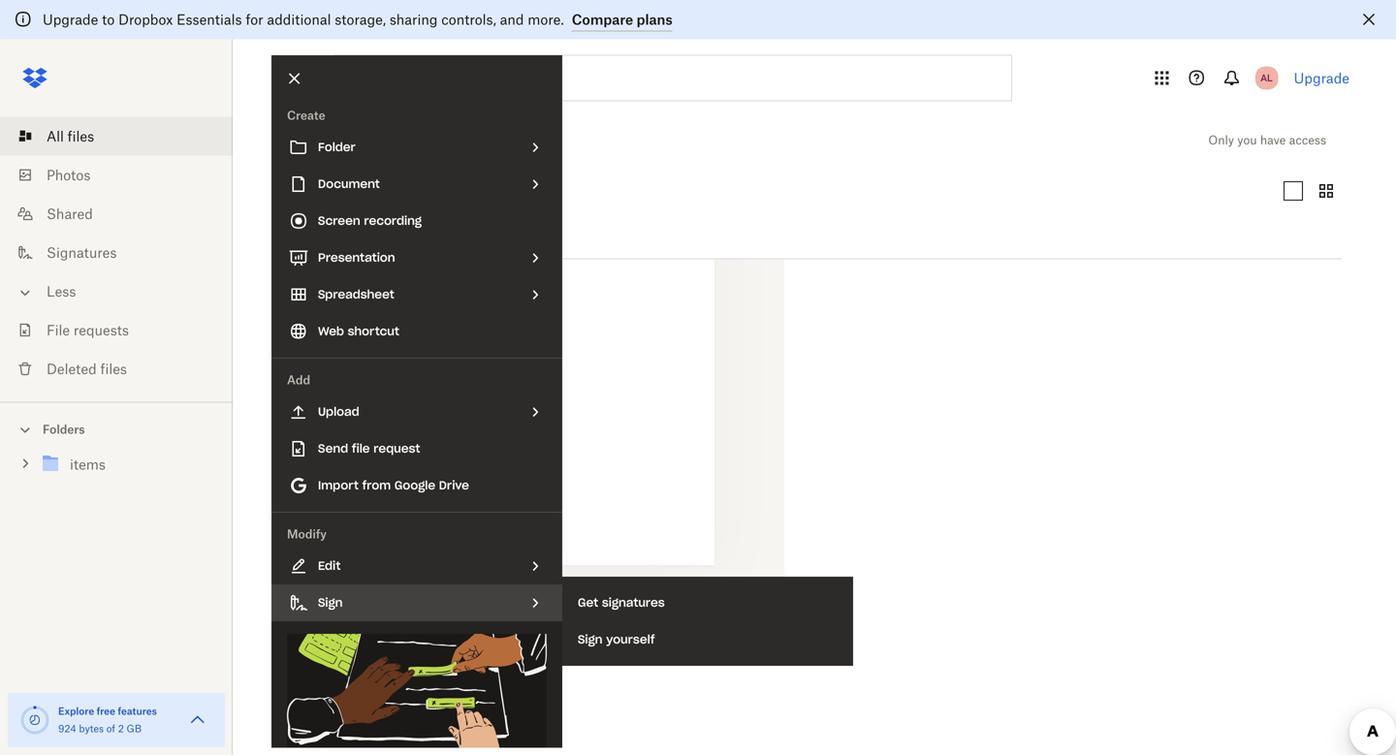 Task type: vqa. For each thing, say whether or not it's contained in the screenshot.
1st month from the left
no



Task type: describe. For each thing, give the bounding box(es) containing it.
edit
[[318, 559, 341, 574]]

presentation menu item
[[272, 240, 563, 276]]

modify
[[287, 527, 327, 542]]

explore free features 924 bytes of 2 gb
[[58, 706, 157, 735]]

file requests
[[47, 322, 129, 339]]

sign yourself
[[578, 632, 655, 647]]

sign for sign yourself
[[578, 632, 603, 647]]

less image
[[16, 283, 35, 303]]

you
[[1238, 133, 1258, 147]]

upgrade for upgrade to dropbox essentials for additional storage, sharing controls, and more. compare plans
[[43, 11, 98, 28]]

folders
[[43, 422, 85, 437]]

•
[[299, 619, 303, 634]]

upload
[[318, 404, 359, 420]]

pdf
[[273, 619, 296, 634]]

all files list item
[[0, 117, 233, 156]]

have
[[1261, 133, 1287, 147]]

from
[[362, 478, 391, 493]]

bytes for resume
[[332, 619, 362, 634]]

storage,
[[335, 11, 386, 28]]

recording
[[364, 213, 422, 228]]

less
[[47, 283, 76, 300]]

signatures
[[602, 596, 665, 611]]

upgrade for upgrade
[[1295, 70, 1350, 86]]

explore
[[58, 706, 94, 718]]

add
[[287, 373, 311, 388]]

web shortcut
[[318, 324, 400, 339]]

name button
[[272, 228, 435, 251]]

dropbox
[[118, 11, 173, 28]]

924
[[58, 723, 76, 735]]

files for all files link
[[68, 128, 94, 145]]

send file request
[[318, 441, 420, 456]]

shortcut
[[348, 324, 400, 339]]

name
[[272, 231, 311, 248]]

create
[[287, 108, 326, 123]]

essentials
[[177, 11, 242, 28]]

menu containing get signatures
[[563, 577, 854, 666]]

deleted
[[47, 361, 97, 377]]

list containing all files
[[0, 105, 233, 402]]

signatures
[[47, 244, 117, 261]]

features
[[118, 706, 157, 718]]

request
[[374, 441, 420, 456]]

photos
[[47, 167, 91, 183]]

screen
[[318, 213, 361, 228]]

file
[[47, 322, 70, 339]]

send file request menu item
[[272, 431, 563, 468]]

free
[[97, 706, 115, 718]]

upload menu item
[[272, 394, 563, 431]]

menu containing folder
[[272, 55, 563, 756]]

resume pdf • 809 bytes
[[273, 598, 362, 634]]

recents button
[[272, 176, 354, 207]]

edit menu item
[[272, 548, 563, 585]]

gb
[[127, 723, 142, 735]]

requests
[[74, 322, 129, 339]]

file, resume.pdf row
[[265, 69, 785, 647]]

signatures link
[[16, 233, 233, 272]]

recents
[[287, 183, 339, 199]]

send
[[318, 441, 348, 456]]

resume button
[[273, 598, 734, 615]]

folder menu item
[[272, 129, 563, 166]]

screen recording menu item
[[272, 203, 563, 240]]

screen recording
[[318, 213, 422, 228]]

to
[[102, 11, 115, 28]]

file requests link
[[16, 311, 233, 350]]

plans
[[637, 11, 673, 28]]

alert containing upgrade to dropbox essentials for additional storage, sharing controls, and more.
[[0, 0, 1397, 39]]

close image
[[278, 62, 311, 95]]



Task type: locate. For each thing, give the bounding box(es) containing it.
web
[[318, 324, 344, 339]]

809
[[306, 619, 329, 634]]

sign inside menu item
[[318, 596, 343, 611]]

starred
[[378, 183, 426, 199]]

1 horizontal spatial files
[[100, 361, 127, 377]]

shared link
[[16, 194, 233, 233]]

spreadsheet
[[318, 287, 395, 302]]

photos link
[[16, 156, 233, 194]]

more.
[[528, 11, 564, 28]]

0 horizontal spatial bytes
[[79, 723, 104, 735]]

bytes inside explore free features 924 bytes of 2 gb
[[79, 723, 104, 735]]

upgrade to dropbox essentials for additional storage, sharing controls, and more. compare plans
[[43, 11, 673, 28]]

0 vertical spatial bytes
[[332, 619, 362, 634]]

files for the deleted files link
[[100, 361, 127, 377]]

starred button
[[362, 176, 442, 207]]

folders button
[[0, 415, 233, 443]]

get signatures
[[578, 596, 665, 611]]

files
[[304, 127, 349, 154], [68, 128, 94, 145], [100, 361, 127, 377]]

for
[[246, 11, 263, 28]]

upgrade link
[[1295, 70, 1350, 86]]

all files
[[272, 127, 349, 154], [47, 128, 94, 145]]

upgrade left to
[[43, 11, 98, 28]]

quota usage element
[[19, 705, 50, 736]]

files up photos
[[68, 128, 94, 145]]

compare
[[572, 11, 634, 28]]

0 horizontal spatial sign
[[318, 596, 343, 611]]

1 vertical spatial upgrade
[[1295, 70, 1350, 86]]

sign menu item
[[272, 585, 563, 622]]

files down 'file requests' link at the left of the page
[[100, 361, 127, 377]]

upgrade
[[43, 11, 98, 28], [1295, 70, 1350, 86]]

1 horizontal spatial all files
[[272, 127, 349, 154]]

access
[[1290, 133, 1327, 147]]

controls,
[[442, 11, 496, 28]]

only you have access
[[1209, 133, 1327, 147]]

all files inside list item
[[47, 128, 94, 145]]

document
[[318, 177, 380, 192]]

sign
[[318, 596, 343, 611], [578, 632, 603, 647]]

drive
[[439, 478, 469, 493]]

deleted files
[[47, 361, 127, 377]]

1 vertical spatial bytes
[[79, 723, 104, 735]]

0 horizontal spatial all files
[[47, 128, 94, 145]]

folder
[[318, 140, 356, 155]]

1 horizontal spatial all
[[272, 127, 297, 154]]

0 horizontal spatial all
[[47, 128, 64, 145]]

all up photos
[[47, 128, 64, 145]]

1 vertical spatial sign
[[578, 632, 603, 647]]

deleted files link
[[16, 350, 233, 388]]

bytes left of
[[79, 723, 104, 735]]

files inside list item
[[68, 128, 94, 145]]

and
[[500, 11, 524, 28]]

dropbox image
[[16, 59, 54, 97]]

sign for sign
[[318, 596, 343, 611]]

alert
[[0, 0, 1397, 39]]

import
[[318, 478, 359, 493]]

0 horizontal spatial upgrade
[[43, 11, 98, 28]]

all inside all files link
[[47, 128, 64, 145]]

resume
[[273, 598, 320, 614]]

sign down get
[[578, 632, 603, 647]]

menu
[[272, 55, 563, 756], [563, 577, 854, 666]]

import from google drive menu item
[[272, 468, 563, 504]]

sharing
[[390, 11, 438, 28]]

bytes right 809 on the bottom
[[332, 619, 362, 634]]

presentation
[[318, 250, 395, 265]]

2
[[118, 723, 124, 735]]

files down create
[[304, 127, 349, 154]]

shared
[[47, 206, 93, 222]]

0 vertical spatial upgrade
[[43, 11, 98, 28]]

file
[[352, 441, 370, 456]]

2 horizontal spatial files
[[304, 127, 349, 154]]

1 horizontal spatial bytes
[[332, 619, 362, 634]]

all files up photos
[[47, 128, 94, 145]]

bytes
[[332, 619, 362, 634], [79, 723, 104, 735]]

all files link
[[16, 117, 233, 156]]

document menu item
[[272, 166, 563, 203]]

upgrade up access
[[1295, 70, 1350, 86]]

import from google drive
[[318, 478, 469, 493]]

0 vertical spatial sign
[[318, 596, 343, 611]]

additional
[[267, 11, 331, 28]]

only
[[1209, 133, 1235, 147]]

yourself
[[606, 632, 655, 647]]

of
[[106, 723, 115, 735]]

all
[[272, 127, 297, 154], [47, 128, 64, 145]]

1 horizontal spatial sign
[[578, 632, 603, 647]]

1 horizontal spatial upgrade
[[1295, 70, 1350, 86]]

all files down create
[[272, 127, 349, 154]]

0 horizontal spatial files
[[68, 128, 94, 145]]

web shortcut menu item
[[272, 313, 563, 350]]

google
[[395, 478, 436, 493]]

sign up 809 on the bottom
[[318, 596, 343, 611]]

list
[[0, 105, 233, 402]]

bytes for explore
[[79, 723, 104, 735]]

bytes inside resume pdf • 809 bytes
[[332, 619, 362, 634]]

all down create
[[272, 127, 297, 154]]

spreadsheet menu item
[[272, 276, 563, 313]]

get
[[578, 596, 599, 611]]

compare plans button
[[572, 8, 673, 32]]



